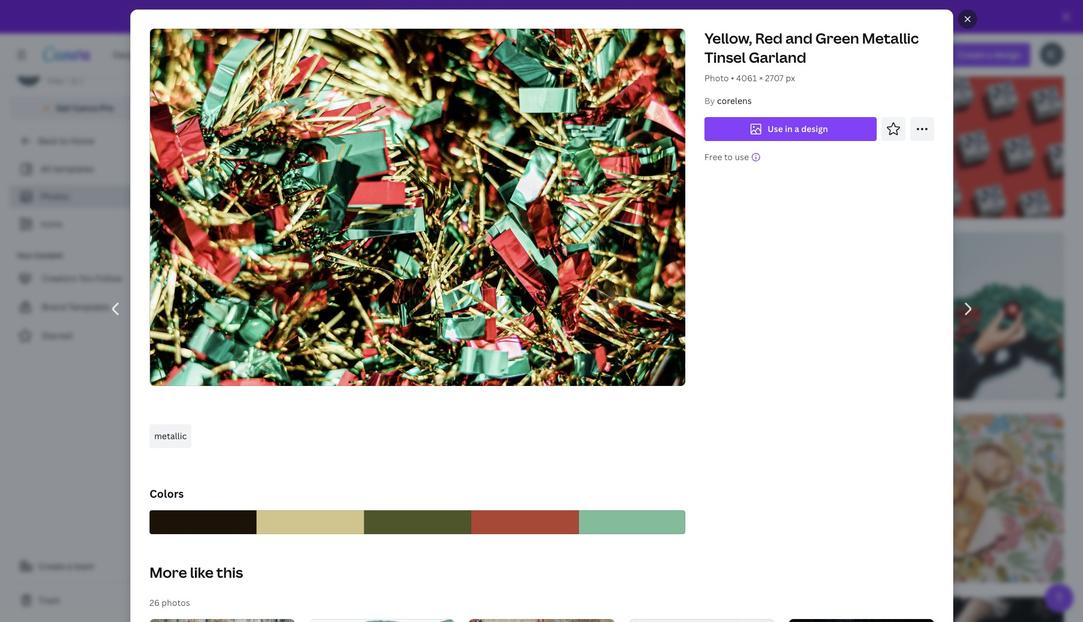 Task type: locate. For each thing, give the bounding box(es) containing it.
assortment of fruits and vegetables image
[[685, 415, 798, 583]]

26 photos
[[149, 597, 190, 609]]

back to home
[[38, 135, 94, 147]]

1 horizontal spatial a
[[794, 123, 799, 135]]

1 vertical spatial a
[[67, 561, 72, 572]]

photo
[[704, 72, 729, 84]]

festive christmas table setting image
[[165, 233, 407, 400]]

metallic link
[[149, 424, 191, 448]]

templates
[[53, 163, 94, 175]]

a inside button
[[794, 123, 799, 135]]

• left 4061
[[731, 72, 734, 84]]

1 horizontal spatial free
[[704, 151, 722, 163]]

1 horizontal spatial •
[[731, 72, 734, 84]]

1 vertical spatial free
[[704, 151, 722, 163]]

0 vertical spatial to
[[60, 135, 68, 147]]

create a team button
[[10, 555, 156, 579]]

senior couple with cute reindeer glasses image
[[432, 50, 684, 218]]

use in a design
[[768, 123, 828, 135]]

0 vertical spatial free
[[48, 76, 63, 86]]

free down the "personal"
[[48, 76, 63, 86]]

canva
[[73, 102, 98, 114]]

a
[[794, 123, 799, 135], [67, 561, 72, 572]]

by
[[704, 95, 715, 106]]

to
[[60, 135, 68, 147], [724, 151, 733, 163]]

0 horizontal spatial to
[[60, 135, 68, 147]]

a inside button
[[67, 561, 72, 572]]

christmas gifts and decorations on red background image
[[929, 0, 1064, 36]]

None search field
[[509, 43, 868, 67]]

parks and loving sisters laying on blanket at a park image
[[165, 597, 455, 623]]

photos
[[41, 191, 69, 202]]

get canva pro
[[56, 102, 114, 114]]

like
[[190, 563, 213, 582]]

follow
[[96, 273, 122, 284]]

personal
[[48, 63, 83, 74]]

free for free •
[[48, 76, 63, 86]]

creators
[[42, 273, 77, 284]]

0 horizontal spatial a
[[67, 561, 72, 572]]

free to use
[[704, 151, 749, 163]]

in
[[785, 123, 792, 135]]

this
[[216, 563, 243, 582]]

26
[[149, 597, 159, 609]]

icons link
[[17, 213, 148, 236]]

0 horizontal spatial free
[[48, 76, 63, 86]]

to left use
[[724, 151, 733, 163]]

couple traveling with christmas gifts image
[[165, 50, 417, 218]]

starred
[[42, 330, 72, 342]]

free left use
[[704, 151, 722, 163]]

trash
[[38, 595, 60, 607]]

all
[[41, 163, 51, 175]]

to for back
[[60, 135, 68, 147]]

• down the "personal"
[[65, 76, 68, 86]]

corelens link
[[717, 95, 752, 106]]

1 horizontal spatial to
[[724, 151, 733, 163]]

1 vertical spatial to
[[724, 151, 733, 163]]

yellow, red and green metallic tinsel garland image
[[149, 28, 686, 387], [421, 233, 672, 400]]

your
[[17, 251, 33, 261]]

tinsel
[[704, 47, 746, 67]]

corelens
[[717, 95, 752, 106]]

•
[[731, 72, 734, 84], [65, 76, 68, 86]]

metallic
[[862, 28, 919, 48]]

0 vertical spatial a
[[794, 123, 799, 135]]

and
[[785, 28, 812, 48]]

0 horizontal spatial •
[[65, 76, 68, 86]]

group of students holding hands image
[[774, 597, 1064, 623]]

brand
[[42, 301, 66, 313]]

templates
[[68, 301, 110, 313]]

more like this
[[149, 563, 243, 582]]

back to home link
[[10, 129, 156, 153]]

kid decorating christmas tree image
[[292, 415, 404, 583]]

a right "in"
[[794, 123, 799, 135]]

a left team
[[67, 561, 72, 572]]

free
[[48, 76, 63, 86], [704, 151, 722, 163]]

hand holding christmas wreath and bal; image
[[952, 233, 1064, 400]]

home
[[70, 135, 94, 147]]

to right back
[[60, 135, 68, 147]]

2707
[[765, 72, 784, 84]]

trash link
[[10, 589, 156, 613]]

brand templates link
[[10, 296, 156, 319]]

red
[[755, 28, 783, 48]]

1
[[79, 76, 83, 86]]

person eating indian takeaway food image
[[812, 415, 1064, 583]]

get
[[56, 102, 71, 114]]

yellow, red and green metallic tinsel garland photo • 4061 × 2707 px
[[704, 28, 919, 84]]



Task type: describe. For each thing, give the bounding box(es) containing it.
green
[[815, 28, 859, 48]]

4061
[[736, 72, 757, 84]]

• inside yellow, red and green metallic tinsel garland photo • 4061 × 2707 px
[[731, 72, 734, 84]]

creators you follow
[[42, 273, 122, 284]]

green red yellow cactus image
[[149, 619, 295, 623]]

beagle with christmas tre headdress image
[[780, 0, 915, 36]]

christmas gifts with decorations image
[[687, 233, 938, 400]]

garland
[[749, 47, 806, 67]]

starred link
[[10, 324, 156, 348]]

top level navigation element
[[105, 43, 481, 67]]

free •
[[48, 76, 68, 86]]

use in a design button
[[704, 117, 877, 141]]

metallic
[[154, 430, 186, 442]]

design
[[801, 123, 828, 135]]

silver christmas gifts on red background image
[[952, 50, 1064, 218]]

back
[[38, 135, 58, 147]]

yellow,
[[704, 28, 752, 48]]

women protesting together image
[[419, 415, 671, 583]]

pro
[[100, 102, 114, 114]]

icons
[[41, 218, 62, 230]]

content
[[34, 251, 63, 261]]

beagle with christmas tree headband on green background image
[[165, 415, 277, 583]]

colors
[[149, 487, 184, 501]]

×
[[759, 72, 763, 84]]

christmas gift boxes image
[[825, 50, 937, 218]]

your content
[[17, 251, 63, 261]]

green, red, yellow, blue, and brown oil pastels image
[[629, 619, 774, 623]]

by corelens
[[704, 95, 752, 106]]

team
[[74, 561, 94, 572]]

free for free to use
[[704, 151, 722, 163]]

you
[[79, 273, 94, 284]]

get canva pro button
[[10, 97, 156, 120]]

family taking a christmas group photo image
[[698, 50, 811, 218]]

yellow red green and yellow buttons image
[[789, 619, 934, 623]]

all templates link
[[17, 158, 148, 181]]

green christmas balls on green background image
[[631, 0, 766, 36]]

use
[[768, 123, 783, 135]]

red christmas decorations image
[[165, 0, 468, 36]]

more
[[149, 563, 187, 582]]

use
[[735, 151, 749, 163]]

photos
[[161, 597, 190, 609]]

creators you follow link
[[10, 267, 156, 291]]

to for free
[[724, 151, 733, 163]]

px
[[786, 72, 795, 84]]

brand templates
[[42, 301, 110, 313]]

create
[[38, 561, 65, 572]]

create a team
[[38, 561, 94, 572]]

all templates
[[41, 163, 94, 175]]

dog on the floor image
[[482, 0, 617, 36]]

green red yellow and blue plastic toy image
[[469, 619, 614, 623]]

green red yellow leaf pastel smudge image
[[309, 619, 455, 623]]

light and vision glassware casting shadows image
[[470, 597, 760, 623]]



Task type: vqa. For each thing, say whether or not it's contained in the screenshot.
Search search field
no



